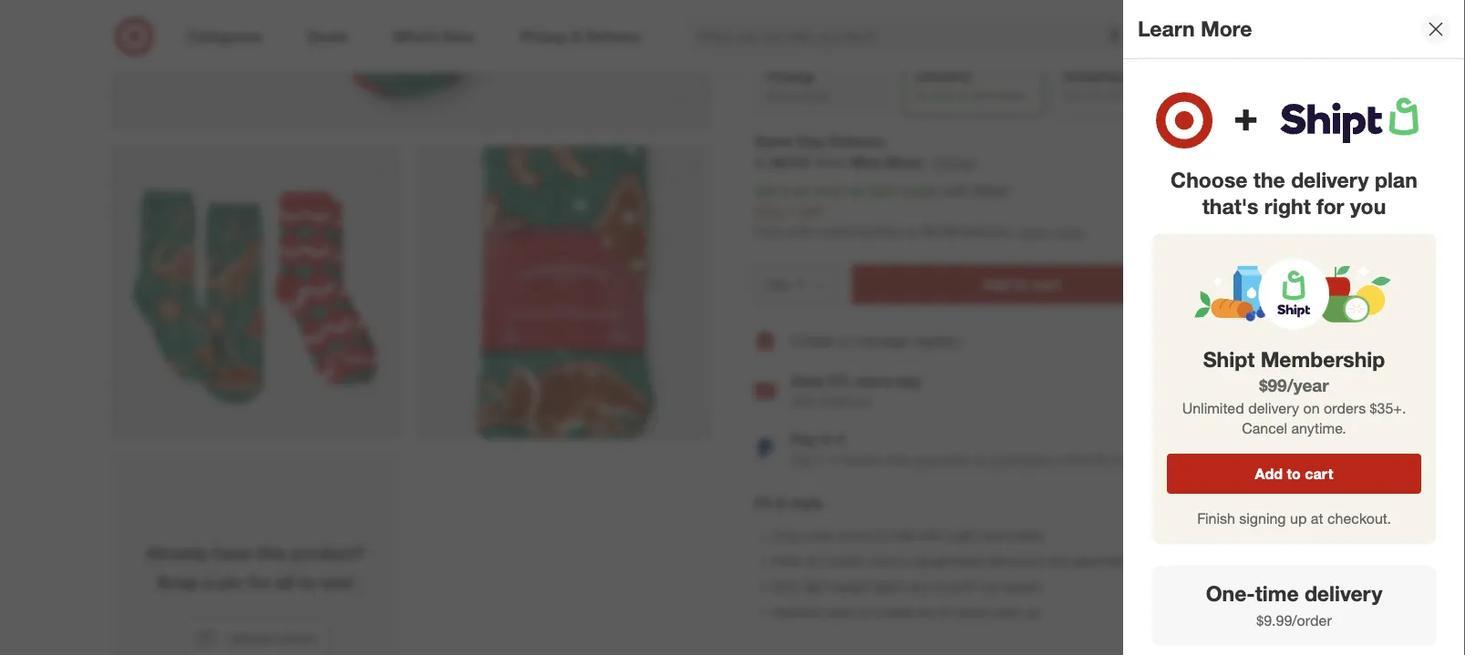 Task type: locate. For each thing, give the bounding box(es) containing it.
and up 'dry'
[[910, 579, 931, 595]]

same day delivery, delivered by shipt image
[[1138, 74, 1436, 167]]

on up anytime. on the bottom right of page
[[1304, 399, 1320, 417]]

1 vertical spatial 3pm
[[869, 182, 898, 200]]

a left "gift"
[[946, 528, 953, 544]]

of inside pay in 4 pay in 4 interest-free payments on purchases of $30.00-$1,500.00
[[1054, 452, 1065, 468]]

upload photo
[[228, 630, 317, 648]]

it left by
[[1084, 88, 1090, 102]]

2 vertical spatial delivery
[[1305, 581, 1383, 606]]

0 vertical spatial delivery
[[915, 67, 971, 85]]

1 vertical spatial it
[[782, 182, 790, 200]]

pay up style
[[791, 452, 812, 468]]

payments
[[913, 452, 969, 468]]

checkout.
[[1328, 510, 1391, 528]]

the
[[1254, 167, 1286, 192]]

available
[[788, 89, 830, 103]]

0 vertical spatial soon
[[930, 88, 955, 102]]

0 vertical spatial today
[[997, 88, 1024, 102]]

or right create
[[839, 332, 852, 350]]

1 horizontal spatial 3pm
[[972, 88, 994, 102]]

1 vertical spatial add
[[1255, 465, 1283, 483]]

up inside dialog
[[1290, 510, 1307, 528]]

pay down with
[[791, 431, 816, 449]]

2 vertical spatial with
[[919, 528, 943, 544]]

manage
[[856, 332, 909, 350]]

photo
[[279, 630, 317, 648]]

0 horizontal spatial cart
[[1033, 276, 1061, 294]]

interest-
[[840, 452, 887, 468]]

delivery
[[915, 67, 971, 85], [829, 133, 885, 151]]

0 horizontal spatial delivery
[[829, 133, 885, 151]]

0 vertical spatial a
[[946, 528, 953, 544]]

by
[[1093, 88, 1105, 102]]

delivery up mira
[[829, 133, 885, 151]]

1 vertical spatial learn
[[1018, 224, 1051, 240]]

1 horizontal spatial shipt
[[1203, 347, 1255, 373]]

What can we help you find? suggestions appear below search field
[[686, 16, 1140, 57]]

same day delivery
[[755, 133, 885, 151]]

machine
[[773, 605, 822, 621]]

1 vertical spatial of
[[805, 554, 816, 570]]

soon up left on the top of the page
[[813, 182, 846, 200]]

1 horizontal spatial with
[[919, 528, 943, 544]]

today left by
[[997, 88, 1024, 102]]

pack of 2 socks come in gingerbread dinosaurs and geometric prints
[[773, 554, 1167, 570]]

cart inside dialog
[[1305, 465, 1334, 483]]

and right dinosaurs on the bottom of the page
[[1048, 554, 1070, 570]]

this
[[257, 543, 287, 564]]

learn more button
[[1017, 222, 1085, 243]]

0 vertical spatial on
[[1304, 399, 1320, 417]]

to up finish signing up at checkout.
[[1287, 465, 1301, 483]]

smooth
[[935, 579, 978, 595]]

nov
[[1130, 88, 1149, 102]]

as
[[958, 88, 969, 102], [794, 182, 809, 200], [850, 182, 865, 200]]

pay
[[791, 431, 816, 449], [791, 452, 812, 468]]

fit
[[755, 495, 772, 512]]

cart for topmost add to cart button
[[1033, 276, 1061, 294]]

delivery as soon as 3pm today
[[915, 67, 1024, 102]]

0 horizontal spatial of
[[805, 554, 816, 570]]

soon right as
[[930, 88, 955, 102]]

in right come
[[903, 554, 912, 570]]

2 horizontal spatial or
[[905, 223, 918, 241]]

soon inside delivery as soon as 3pm today
[[930, 88, 955, 102]]

add down cancel
[[1255, 465, 1283, 483]]

pic
[[218, 572, 243, 593]]

with down the 7
[[788, 223, 815, 241]]

1 vertical spatial today
[[902, 182, 939, 200]]

1 horizontal spatial and
[[1048, 554, 1070, 570]]

0 horizontal spatial on
[[973, 452, 987, 468]]

gingerbread
[[916, 554, 985, 570]]

with down change button
[[943, 182, 970, 200]]

at
[[1311, 510, 1324, 528]]

0 vertical spatial of
[[1054, 452, 1065, 468]]

up right clean
[[1026, 605, 1041, 621]]

1 vertical spatial with
[[788, 223, 815, 241]]

0 horizontal spatial add
[[983, 276, 1010, 294]]

2 horizontal spatial with
[[943, 182, 970, 200]]

delivery up you
[[1291, 167, 1369, 192]]

1 vertical spatial 4
[[829, 452, 836, 468]]

1 horizontal spatial a
[[946, 528, 953, 544]]

cart down anytime. on the bottom right of page
[[1305, 465, 1334, 483]]

1 vertical spatial or
[[839, 332, 852, 350]]

cart down learn more button at the right top
[[1033, 276, 1061, 294]]

socks right crew
[[836, 528, 870, 544]]

add to cart button down learn more button at the right top
[[851, 265, 1192, 305]]

4 up interest-
[[837, 431, 845, 449]]

delivery up as
[[915, 67, 971, 85]]

save 5% every day with redcard
[[791, 373, 921, 410]]

machine wash or tumble dry for quick clean up
[[773, 605, 1041, 621]]

mesa
[[885, 154, 923, 171]]

today inside delivery as soon as 3pm today
[[997, 88, 1024, 102]]

soft, light-weight fabric and smooth toe seams
[[773, 579, 1041, 595]]

get
[[1063, 88, 1081, 102], [755, 182, 778, 200]]

as right as
[[958, 88, 969, 102]]

left
[[801, 203, 821, 220]]

as
[[915, 88, 927, 102]]

delivery up $9.99/order
[[1305, 581, 1383, 606]]

get inside shipping get it by sat, nov 25
[[1063, 88, 1081, 102]]

4 left interest-
[[829, 452, 836, 468]]

dry
[[917, 605, 935, 621]]

pay in 4 pay in 4 interest-free payments on purchases of $30.00-$1,500.00
[[791, 431, 1168, 468]]

delivery for the
[[1291, 167, 1369, 192]]

add to cart down learn more button at the right top
[[983, 276, 1061, 294]]

purchases
[[991, 452, 1050, 468]]

0 vertical spatial delivery
[[1291, 167, 1369, 192]]

add to cart button inside dialog
[[1167, 454, 1422, 494]]

1 vertical spatial socks
[[830, 554, 863, 570]]

0 horizontal spatial get
[[755, 182, 778, 200]]

on right payments
[[973, 452, 987, 468]]

delivery up cancel
[[1249, 399, 1299, 417]]

1 horizontal spatial soon
[[930, 88, 955, 102]]

0 vertical spatial up
[[1290, 510, 1307, 528]]

3pm
[[972, 88, 994, 102], [869, 182, 898, 200]]

add to cart button up finish signing up at checkout.
[[1167, 454, 1422, 494]]

1 horizontal spatial up
[[1290, 510, 1307, 528]]

up left at
[[1290, 510, 1307, 528]]

delivery for time
[[1305, 581, 1383, 606]]

come
[[867, 554, 899, 570]]

1 horizontal spatial it
[[1084, 88, 1090, 102]]

as inside delivery as soon as 3pm today
[[958, 88, 969, 102]]

1 vertical spatial a
[[204, 572, 213, 593]]

in
[[1340, 335, 1348, 348], [820, 431, 833, 449], [816, 452, 826, 468], [903, 554, 912, 570]]

on
[[1304, 399, 1320, 417], [973, 452, 987, 468]]

1 horizontal spatial delivery
[[915, 67, 971, 85]]

0 horizontal spatial it
[[782, 182, 790, 200]]

or right wash
[[858, 605, 870, 621]]

get left by
[[1063, 88, 1081, 102]]

25
[[1152, 88, 1164, 102]]

and
[[1048, 554, 1070, 570], [910, 579, 931, 595]]

to down learn more button at the right top
[[1014, 276, 1028, 294]]

0 horizontal spatial up
[[1026, 605, 1041, 621]]

for inside choose the delivery plan that's right for you
[[1317, 193, 1345, 219]]

day
[[798, 133, 825, 151]]

1 horizontal spatial get
[[1063, 88, 1081, 102]]

1 vertical spatial delivery
[[1249, 399, 1299, 417]]

0 vertical spatial learn
[[1138, 16, 1195, 42]]

0 horizontal spatial learn
[[1018, 224, 1051, 240]]

get inside get it as soon as 3pm today with shipt only 7 left free with membership or $9.99/delivery learn more
[[755, 182, 778, 200]]

today down mesa
[[902, 182, 939, 200]]

shipt up the unlimited
[[1203, 347, 1255, 373]]

0 vertical spatial it
[[1084, 88, 1090, 102]]

1 horizontal spatial today
[[997, 88, 1024, 102]]

0 vertical spatial shipt
[[974, 182, 1008, 200]]

add
[[983, 276, 1010, 294], [1255, 465, 1283, 483]]

0 vertical spatial or
[[905, 223, 918, 241]]

search button
[[1128, 16, 1171, 60]]

0 horizontal spatial soon
[[813, 182, 846, 200]]

day
[[896, 373, 921, 391]]

sign in
[[1315, 335, 1348, 348]]

0 horizontal spatial as
[[794, 182, 809, 200]]

on inside pay in 4 pay in 4 interest-free payments on purchases of $30.00-$1,500.00
[[973, 452, 987, 468]]

finish signing up at checkout.
[[1197, 510, 1391, 528]]

1 vertical spatial get
[[755, 182, 778, 200]]

add down $9.99/delivery
[[983, 276, 1010, 294]]

0 vertical spatial 3pm
[[972, 88, 994, 102]]

1 vertical spatial pay
[[791, 452, 812, 468]]

1 horizontal spatial as
[[850, 182, 865, 200]]

seams
[[1003, 579, 1041, 595]]

0 vertical spatial pay
[[791, 431, 816, 449]]

0 vertical spatial get
[[1063, 88, 1081, 102]]

1 vertical spatial on
[[973, 452, 987, 468]]

1 vertical spatial cart
[[1305, 465, 1334, 483]]

1 vertical spatial up
[[1026, 605, 1041, 621]]

quick
[[957, 605, 988, 621]]

1 horizontal spatial on
[[1304, 399, 1320, 417]]

it inside shipping get it by sat, nov 25
[[1084, 88, 1090, 102]]

of left 2
[[805, 554, 816, 570]]

kids' 2pk gingerbread cozy crew socks with gift card holder - wondershop™ green/red, 1 of 5 image
[[109, 0, 711, 132]]

0 horizontal spatial 3pm
[[869, 182, 898, 200]]

or inside get it as soon as 3pm today with shipt only 7 left free with membership or $9.99/delivery learn more
[[905, 223, 918, 241]]

already
[[146, 543, 208, 564]]

delivery inside one-time delivery $9.99/order
[[1305, 581, 1383, 606]]

add to cart button
[[851, 265, 1192, 305], [1167, 454, 1422, 494]]

weight
[[832, 579, 870, 595]]

2 vertical spatial or
[[858, 605, 870, 621]]

with right kids
[[919, 528, 943, 544]]

dialog
[[1123, 0, 1465, 656]]

for left all
[[248, 572, 271, 593]]

3pm inside get it as soon as 3pm today with shipt only 7 left free with membership or $9.99/delivery learn more
[[869, 182, 898, 200]]

0 vertical spatial cart
[[1033, 276, 1061, 294]]

from
[[816, 154, 846, 171]]

&
[[776, 495, 786, 512]]

upload photo button
[[183, 619, 329, 656]]

sign in button
[[1303, 327, 1356, 356]]

shipping
[[1063, 67, 1124, 85]]

as up left on the top of the page
[[794, 182, 809, 200]]

it up the 7
[[782, 182, 790, 200]]

a inside already have this product? snap a pic for all to see!
[[204, 572, 213, 593]]

1 vertical spatial add to cart
[[1255, 465, 1334, 483]]

$35+.
[[1370, 399, 1406, 417]]

3pm right as
[[972, 88, 994, 102]]

1 vertical spatial soon
[[813, 182, 846, 200]]

unlimited
[[1182, 399, 1245, 417]]

add to cart up finish signing up at checkout.
[[1255, 465, 1334, 483]]

0 horizontal spatial a
[[204, 572, 213, 593]]

0 horizontal spatial today
[[902, 182, 939, 200]]

it
[[1084, 88, 1090, 102], [782, 182, 790, 200]]

style
[[790, 495, 823, 512]]

card
[[978, 528, 1004, 544]]

shipt inside shipt membership $99/year unlimited delivery on orders $35+. cancel anytime.
[[1203, 347, 1255, 373]]

delivery
[[1291, 167, 1369, 192], [1249, 399, 1299, 417], [1305, 581, 1383, 606]]

delivery inside choose the delivery plan that's right for you
[[1291, 167, 1369, 192]]

$9.99/delivery
[[922, 223, 1013, 241]]

2 horizontal spatial as
[[958, 88, 969, 102]]

as down mira
[[850, 182, 865, 200]]

shipt down change button
[[974, 182, 1008, 200]]

in right sign at the bottom of page
[[1340, 335, 1348, 348]]

or right "membership" at the top right
[[905, 223, 918, 241]]

get up 'only'
[[755, 182, 778, 200]]

3pm down from mira mesa
[[869, 182, 898, 200]]

0 horizontal spatial shipt
[[974, 182, 1008, 200]]

1 horizontal spatial of
[[1054, 452, 1065, 468]]

socks right 2
[[830, 554, 863, 570]]

a left pic
[[204, 572, 213, 593]]

1 vertical spatial shipt
[[1203, 347, 1255, 373]]

clean
[[992, 605, 1023, 621]]

of left $30.00-
[[1054, 452, 1065, 468]]

mira
[[850, 154, 881, 171]]

1 horizontal spatial or
[[858, 605, 870, 621]]

0 horizontal spatial and
[[910, 579, 931, 595]]

1 horizontal spatial cart
[[1305, 465, 1334, 483]]

create
[[791, 332, 835, 350]]

tumble
[[874, 605, 913, 621]]

to right all
[[299, 572, 316, 593]]

0 vertical spatial add to cart button
[[851, 265, 1192, 305]]

for left you
[[1317, 193, 1345, 219]]

7
[[788, 203, 796, 220]]

finish
[[1197, 510, 1235, 528]]

1 horizontal spatial add to cart
[[1255, 465, 1334, 483]]

more
[[1054, 224, 1084, 240]]

shipt inside get it as soon as 3pm today with shipt only 7 left free with membership or $9.99/delivery learn more
[[974, 182, 1008, 200]]

1 vertical spatial add to cart button
[[1167, 454, 1422, 494]]

0 horizontal spatial add to cart
[[983, 276, 1061, 294]]



Task type: describe. For each thing, give the bounding box(es) containing it.
soon inside get it as soon as 3pm today with shipt only 7 left free with membership or $9.99/delivery learn more
[[813, 182, 846, 200]]

wash
[[825, 605, 855, 621]]

cart for add to cart button inside dialog
[[1305, 465, 1334, 483]]

save
[[791, 373, 824, 391]]

free
[[755, 223, 783, 241]]

from mira mesa
[[816, 154, 923, 171]]

one-time delivery $9.99/order
[[1206, 581, 1383, 630]]

product?
[[291, 543, 366, 564]]

soft,
[[773, 579, 800, 595]]

redcard
[[820, 394, 871, 410]]

to 92121
[[755, 154, 812, 171]]

1 horizontal spatial learn
[[1138, 16, 1195, 42]]

92121
[[772, 154, 812, 171]]

all
[[276, 572, 295, 593]]

see!
[[321, 572, 355, 593]]

0 vertical spatial and
[[1048, 554, 1070, 570]]

dinosaurs
[[989, 554, 1045, 570]]

fit & style
[[755, 495, 823, 512]]

membership
[[819, 223, 901, 241]]

0 vertical spatial add to cart
[[983, 276, 1061, 294]]

in left interest-
[[816, 452, 826, 468]]

gift
[[957, 528, 975, 544]]

registry
[[913, 332, 962, 350]]

to inside already have this product? snap a pic for all to see!
[[299, 572, 316, 593]]

kids
[[892, 528, 915, 544]]

in inside button
[[1340, 335, 1348, 348]]

1 vertical spatial and
[[910, 579, 931, 595]]

not
[[767, 89, 785, 103]]

0 horizontal spatial or
[[839, 332, 852, 350]]

every
[[855, 373, 892, 391]]

geometric
[[1073, 554, 1131, 570]]

$99/year
[[1260, 375, 1329, 396]]

anytime.
[[1292, 420, 1347, 438]]

sign
[[1315, 335, 1337, 348]]

pickup not available
[[767, 68, 830, 103]]

0 vertical spatial add
[[983, 276, 1010, 294]]

for left kids
[[873, 528, 889, 544]]

snap
[[157, 572, 199, 593]]

kids' 2pk gingerbread cozy crew socks with gift card holder - wondershop™ green/red, 3 of 5 image
[[417, 146, 711, 440]]

5%
[[829, 373, 851, 391]]

it inside get it as soon as 3pm today with shipt only 7 left free with membership or $9.99/delivery learn more
[[782, 182, 790, 200]]

same
[[755, 133, 794, 151]]

change
[[932, 154, 976, 170]]

get it as soon as 3pm today with shipt only 7 left free with membership or $9.99/delivery learn more
[[755, 182, 1084, 241]]

toe
[[981, 579, 1000, 595]]

light-
[[803, 579, 832, 595]]

add to cart inside dialog
[[1255, 465, 1334, 483]]

right
[[1265, 193, 1311, 219]]

orders
[[1324, 399, 1366, 417]]

$1,500.00
[[1112, 452, 1168, 468]]

with
[[791, 394, 817, 410]]

dialog containing learn more
[[1123, 0, 1465, 656]]

1 vertical spatial delivery
[[829, 133, 885, 151]]

one-
[[1206, 581, 1255, 606]]

in down redcard on the bottom right of the page
[[820, 431, 833, 449]]

1 pay from the top
[[791, 431, 816, 449]]

2 pay from the top
[[791, 452, 812, 468]]

more
[[1201, 16, 1252, 42]]

0 vertical spatial 4
[[837, 431, 845, 449]]

for inside already have this product? snap a pic for all to see!
[[248, 572, 271, 593]]

kids' 2pk gingerbread cozy crew socks with gift card holder - wondershop™ green/red, 2 of 5 image
[[109, 146, 403, 440]]

choose
[[1171, 167, 1248, 192]]

0 horizontal spatial with
[[788, 223, 815, 241]]

for right 'dry'
[[939, 605, 954, 621]]

delivery inside delivery as soon as 3pm today
[[915, 67, 971, 85]]

search
[[1128, 29, 1171, 47]]

time
[[1255, 581, 1299, 606]]

have
[[213, 543, 252, 564]]

$30.00-
[[1068, 452, 1112, 468]]

pack
[[773, 554, 801, 570]]

today inside get it as soon as 3pm today with shipt only 7 left free with membership or $9.99/delivery learn more
[[902, 182, 939, 200]]

cozy crew socks for kids with a gift card holder
[[773, 528, 1044, 544]]

sat,
[[1108, 88, 1127, 102]]

only
[[755, 203, 784, 220]]

on inside shipt membership $99/year unlimited delivery on orders $35+. cancel anytime.
[[1304, 399, 1320, 417]]

learn more
[[1138, 16, 1252, 42]]

learn inside get it as soon as 3pm today with shipt only 7 left free with membership or $9.99/delivery learn more
[[1018, 224, 1051, 240]]

you
[[1350, 193, 1386, 219]]

change button
[[931, 152, 977, 173]]

plan
[[1375, 167, 1418, 192]]

holder
[[1007, 528, 1044, 544]]

delivery inside shipt membership $99/year unlimited delivery on orders $35+. cancel anytime.
[[1249, 399, 1299, 417]]

1 horizontal spatial add
[[1255, 465, 1283, 483]]

to down same
[[755, 154, 767, 171]]

membership
[[1261, 347, 1385, 373]]

shipt membership $99/year unlimited delivery on orders $35+. cancel anytime.
[[1182, 347, 1406, 438]]

free
[[887, 452, 910, 468]]

pickup
[[767, 68, 815, 86]]

fabric
[[874, 579, 906, 595]]

3pm inside delivery as soon as 3pm today
[[972, 88, 994, 102]]

already have this product? snap a pic for all to see!
[[146, 543, 366, 593]]

create or manage registry
[[791, 332, 962, 350]]

$9.99/order
[[1257, 612, 1332, 630]]

0 vertical spatial socks
[[836, 528, 870, 544]]

cancel
[[1242, 420, 1288, 438]]

2
[[819, 554, 826, 570]]

0 vertical spatial with
[[943, 182, 970, 200]]



Task type: vqa. For each thing, say whether or not it's contained in the screenshot.
Specifications at the left of the page
no



